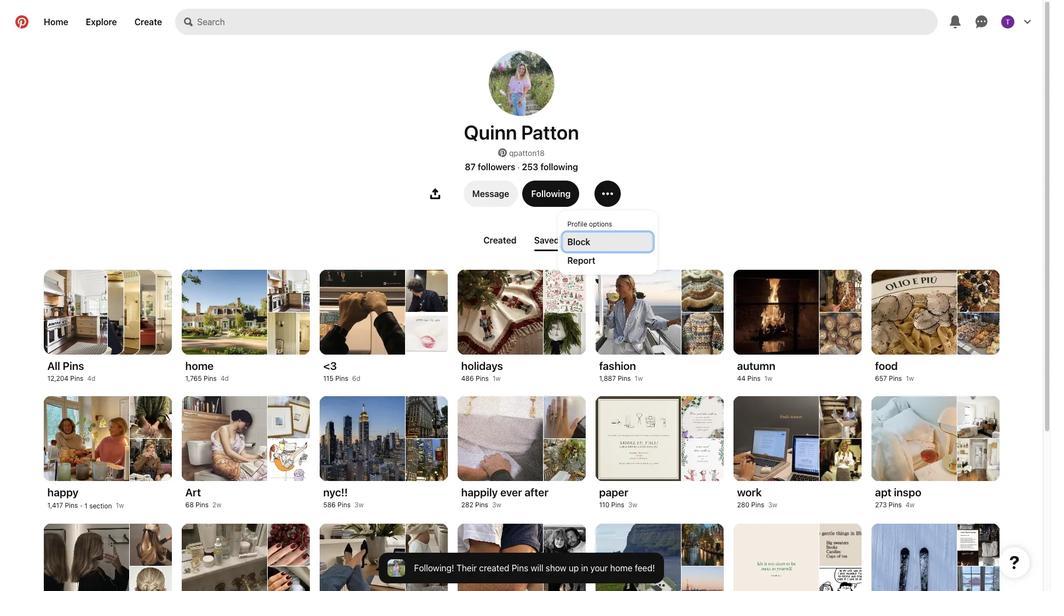 Task type: locate. For each thing, give the bounding box(es) containing it.
0 vertical spatial work image
[[820, 397, 862, 439]]

their
[[457, 564, 477, 574]]

1w
[[493, 375, 501, 383], [635, 375, 643, 383], [765, 375, 773, 383], [907, 375, 915, 383], [116, 502, 124, 510]]

create link
[[126, 9, 171, 35]]

273
[[876, 501, 888, 510]]

Search text field
[[197, 9, 939, 35]]

586
[[324, 501, 336, 510]]

4d right 1,765
[[221, 375, 229, 383]]

2 autumn image from the top
[[820, 313, 862, 355]]

0 vertical spatial paper image
[[682, 397, 724, 439]]

1 vertical spatial food image
[[958, 313, 1000, 355]]

1 vertical spatial happily ever after image
[[544, 439, 586, 482]]

2 10 years from now image from the top
[[406, 567, 448, 592]]

art image
[[268, 397, 310, 439], [268, 439, 310, 482]]

pins right 68
[[196, 501, 209, 510]]

winter image
[[958, 524, 1000, 566], [958, 567, 1000, 592]]

0 vertical spatial home
[[185, 360, 214, 373]]

1 vertical spatial holidays image
[[544, 313, 586, 355]]

0 vertical spatial misc image
[[544, 524, 586, 566]]

1 vertical spatial nyc!! image
[[406, 439, 448, 482]]

2 work image from the top
[[820, 439, 862, 482]]

pins right 12,204
[[70, 375, 83, 383]]

in
[[582, 564, 589, 574]]

1 <3 image from the top
[[406, 270, 448, 312]]

0 vertical spatial hair image
[[130, 524, 172, 566]]

0 vertical spatial food image
[[958, 270, 1000, 312]]

1 vertical spatial home image
[[268, 313, 310, 355]]

2 home image from the top
[[268, 313, 310, 355]]

1 vertical spatial apt inspo image
[[958, 439, 1000, 482]]

2 3w from the left
[[493, 501, 502, 510]]

0 horizontal spatial 4d
[[87, 375, 96, 383]]

· inside 87 followers · 253 following
[[518, 162, 520, 172]]

1 horizontal spatial ·
[[518, 162, 520, 172]]

work
[[738, 487, 763, 499]]

4d right 12,204
[[87, 375, 96, 383]]

1w inside holidays 486 pins 1w
[[493, 375, 501, 383]]

home right your
[[611, 564, 633, 574]]

pins inside art 68 pins 2w
[[196, 501, 209, 510]]

1w inside 'autumn 44 pins 1w'
[[765, 375, 773, 383]]

2 <3 image from the top
[[406, 313, 448, 355]]

1 hair image from the top
[[130, 524, 172, 566]]

holidays 486 pins 1w
[[462, 360, 503, 383]]

work image
[[820, 397, 862, 439], [820, 439, 862, 482]]

1 vertical spatial happy image
[[130, 439, 172, 482]]

apt
[[876, 487, 892, 499]]

nyc!!
[[324, 487, 348, 499]]

happy
[[47, 487, 79, 499]]

ever
[[501, 487, 523, 499]]

fashion
[[600, 360, 637, 373]]

home
[[185, 360, 214, 373], [611, 564, 633, 574]]

0 vertical spatial beauty image
[[268, 524, 310, 566]]

3w
[[355, 501, 364, 510], [493, 501, 502, 510], [629, 501, 638, 510], [769, 501, 778, 510]]

0 vertical spatial happy image
[[130, 397, 172, 439]]

0 vertical spatial art image
[[268, 397, 310, 439]]

1w down autumn
[[765, 375, 773, 383]]

0 vertical spatial autumn image
[[820, 270, 862, 312]]

1w right "section"
[[116, 502, 124, 510]]

1 vertical spatial ·
[[80, 501, 82, 511]]

home image
[[268, 270, 310, 312], [268, 313, 310, 355]]

0 vertical spatial happily ever after image
[[544, 397, 586, 439]]

pins inside <3 115 pins 6d
[[336, 375, 349, 383]]

3w right 586
[[355, 501, 364, 510]]

1 paper image from the top
[[682, 397, 724, 439]]

1,765
[[185, 375, 202, 383]]

pins right 273
[[889, 501, 902, 510]]

280
[[738, 501, 750, 510]]

0 vertical spatial <3 image
[[406, 270, 448, 312]]

1 home image from the top
[[268, 270, 310, 312]]

44
[[738, 375, 746, 383]]

pins down happily
[[476, 501, 489, 510]]

0 vertical spatial apt inspo image
[[958, 397, 1000, 439]]

0 vertical spatial nyc!! image
[[406, 397, 448, 439]]

pinterest image
[[499, 148, 507, 157]]

1w for holidays
[[493, 375, 501, 383]]

3w right 280
[[769, 501, 778, 510]]

· left 253
[[518, 162, 520, 172]]

0 vertical spatial holidays image
[[544, 270, 586, 312]]

1 art image from the top
[[268, 397, 310, 439]]

pins
[[63, 360, 84, 373], [70, 375, 83, 383], [204, 375, 217, 383], [336, 375, 349, 383], [476, 375, 489, 383], [618, 375, 631, 383], [748, 375, 761, 383], [890, 375, 903, 383], [196, 501, 209, 510], [338, 501, 351, 510], [476, 501, 489, 510], [612, 501, 625, 510], [752, 501, 765, 510], [889, 501, 902, 510], [65, 502, 78, 510], [512, 564, 529, 574]]

home 1,765 pins 4d
[[185, 360, 229, 383]]

1w down holidays
[[493, 375, 501, 383]]

pins right 115
[[336, 375, 349, 383]]

1 holidays image from the top
[[544, 270, 586, 312]]

0 vertical spatial 10 years from now image
[[406, 524, 448, 566]]

pins inside fashion 1,887 pins 1w
[[618, 375, 631, 383]]

1w right 657
[[907, 375, 915, 383]]

block menu item
[[563, 233, 653, 251]]

beauty image
[[268, 524, 310, 566], [268, 567, 310, 592]]

pins inside nyc!! 586 pins 3w
[[338, 501, 351, 510]]

3w inside paper 110 pins 3w
[[629, 501, 638, 510]]

paper image
[[682, 397, 724, 439], [682, 439, 724, 482]]

0 vertical spatial life image
[[820, 524, 862, 566]]

1w inside food 657 pins 1w
[[907, 375, 915, 383]]

0 vertical spatial winter image
[[958, 524, 1000, 566]]

1 vertical spatial work image
[[820, 439, 862, 482]]

pins down holidays
[[476, 375, 489, 383]]

3w down the paper
[[629, 501, 638, 510]]

pins left 1
[[65, 502, 78, 510]]

2 art image from the top
[[268, 439, 310, 482]]

pins right 280
[[752, 501, 765, 510]]

0 horizontal spatial ·
[[80, 501, 82, 511]]

2 misc image from the top
[[544, 567, 586, 592]]

10 years from now image
[[406, 524, 448, 566], [406, 567, 448, 592]]

message button
[[464, 181, 519, 207]]

1w inside fashion 1,887 pins 1w
[[635, 375, 643, 383]]

report
[[568, 256, 596, 266]]

life image
[[820, 524, 862, 566], [820, 567, 862, 592]]

allpins image
[[44, 270, 107, 355], [60, 270, 123, 355], [76, 270, 139, 355], [92, 270, 156, 355], [108, 270, 172, 355]]

pins down the paper
[[612, 501, 625, 510]]

pins inside food 657 pins 1w
[[890, 375, 903, 383]]

pins inside happily ever after 282 pins 3w
[[476, 501, 489, 510]]

happy image
[[130, 397, 172, 439], [130, 439, 172, 482]]

· left 1
[[80, 501, 82, 511]]

·
[[518, 162, 520, 172], [80, 501, 82, 511]]

68
[[185, 501, 194, 510]]

1 vertical spatial home
[[611, 564, 633, 574]]

block
[[568, 237, 591, 247]]

tyler black image
[[1002, 15, 1015, 28]]

happily ever after image
[[544, 397, 586, 439], [544, 439, 586, 482]]

home
[[44, 17, 68, 27]]

pins inside paper 110 pins 3w
[[612, 501, 625, 510]]

pins left will
[[512, 564, 529, 574]]

1 horizontal spatial home
[[611, 564, 633, 574]]

home inside home 1,765 pins 4d
[[185, 360, 214, 373]]

0 vertical spatial fashion image
[[682, 270, 724, 312]]

2 life image from the top
[[820, 567, 862, 592]]

home inside status
[[611, 564, 633, 574]]

pins inside 'autumn 44 pins 1w'
[[748, 375, 761, 383]]

1 vertical spatial fashion image
[[682, 313, 724, 355]]

1 allpins image from the left
[[44, 270, 107, 355]]

fashion image
[[682, 270, 724, 312], [682, 313, 724, 355]]

0 vertical spatial ·
[[518, 162, 520, 172]]

misc image
[[544, 524, 586, 566], [544, 567, 586, 592]]

home up 1,765
[[185, 360, 214, 373]]

1w inside happy 1,417 pins · 1 section 1w
[[116, 502, 124, 510]]

1 vertical spatial paper image
[[682, 439, 724, 482]]

1 vertical spatial art image
[[268, 439, 310, 482]]

work 280 pins 3w
[[738, 487, 778, 510]]

2 4d from the left
[[221, 375, 229, 383]]

pins right 1,765
[[204, 375, 217, 383]]

will
[[531, 564, 544, 574]]

4d
[[87, 375, 96, 383], [221, 375, 229, 383]]

<3 image
[[406, 270, 448, 312], [406, 313, 448, 355]]

3 3w from the left
[[629, 501, 638, 510]]

2w
[[213, 501, 222, 510]]

1 horizontal spatial 4d
[[221, 375, 229, 383]]

4d inside home 1,765 pins 4d
[[221, 375, 229, 383]]

hair image
[[130, 524, 172, 566], [130, 567, 172, 592]]

1 vertical spatial winter image
[[958, 567, 1000, 592]]

created
[[479, 564, 510, 574]]

1w down "fashion"
[[635, 375, 643, 383]]

1 nyc!! image from the top
[[406, 397, 448, 439]]

1 fashion image from the top
[[682, 270, 724, 312]]

holidays image
[[544, 270, 586, 312], [544, 313, 586, 355]]

2 happy image from the top
[[130, 439, 172, 482]]

following button
[[523, 181, 580, 207]]

pins down "fashion"
[[618, 375, 631, 383]]

1
[[85, 502, 88, 511]]

apt inspo image
[[958, 397, 1000, 439], [958, 439, 1000, 482]]

saved link
[[530, 231, 564, 251]]

1w for food
[[907, 375, 915, 383]]

travel image
[[682, 524, 724, 566], [682, 567, 724, 592]]

1 winter image from the top
[[958, 524, 1000, 566]]

1w for autumn
[[765, 375, 773, 383]]

3w inside nyc!! 586 pins 3w
[[355, 501, 364, 510]]

pins right 44
[[748, 375, 761, 383]]

section
[[89, 502, 112, 511]]

1 10 years from now image from the top
[[406, 524, 448, 566]]

1 vertical spatial autumn image
[[820, 313, 862, 355]]

food image
[[958, 270, 1000, 312], [958, 313, 1000, 355]]

1 4d from the left
[[87, 375, 96, 383]]

1 vertical spatial travel image
[[682, 567, 724, 592]]

3w down the ever
[[493, 501, 502, 510]]

1 vertical spatial misc image
[[544, 567, 586, 592]]

qpatton18
[[510, 148, 545, 158]]

options
[[590, 220, 613, 228]]

1 3w from the left
[[355, 501, 364, 510]]

created link
[[479, 231, 521, 250]]

food
[[876, 360, 899, 373]]

1 travel image from the top
[[682, 524, 724, 566]]

nyc!! image
[[406, 397, 448, 439], [406, 439, 448, 482]]

search icon image
[[184, 18, 193, 26]]

2 hair image from the top
[[130, 567, 172, 592]]

autumn image
[[820, 270, 862, 312], [820, 313, 862, 355]]

0 vertical spatial home image
[[268, 270, 310, 312]]

0 horizontal spatial home
[[185, 360, 214, 373]]

following! their created pins will show up in your home feed! status
[[379, 553, 664, 584]]

1 vertical spatial life image
[[820, 567, 862, 592]]

1 vertical spatial beauty image
[[268, 567, 310, 592]]

pins inside apt inspo 273 pins 4w
[[889, 501, 902, 510]]

1 vertical spatial <3 image
[[406, 313, 448, 355]]

4 3w from the left
[[769, 501, 778, 510]]

3w inside work 280 pins 3w
[[769, 501, 778, 510]]

1 vertical spatial hair image
[[130, 567, 172, 592]]

pins right 657
[[890, 375, 903, 383]]

1 vertical spatial 10 years from now image
[[406, 567, 448, 592]]

apt inspo 273 pins 4w
[[876, 487, 922, 510]]

0 vertical spatial travel image
[[682, 524, 724, 566]]

5 allpins image from the left
[[108, 270, 172, 355]]

3 allpins image from the left
[[76, 270, 139, 355]]

4 allpins image from the left
[[92, 270, 156, 355]]

pins right 586
[[338, 501, 351, 510]]

4d inside all pins 12,204 pins 4d
[[87, 375, 96, 383]]

art 68 pins 2w
[[185, 487, 222, 510]]



Task type: describe. For each thing, give the bounding box(es) containing it.
3w for paper
[[629, 501, 638, 510]]

explore link
[[77, 9, 126, 35]]

<3 115 pins 6d
[[324, 360, 361, 383]]

paper 110 pins 3w
[[600, 487, 638, 510]]

2 winter image from the top
[[958, 567, 1000, 592]]

food 657 pins 1w
[[876, 360, 915, 383]]

holidays
[[462, 360, 503, 373]]

profile options
[[568, 220, 613, 228]]

following
[[532, 189, 571, 199]]

115
[[324, 375, 334, 383]]

12,204
[[47, 375, 68, 383]]

inspo
[[895, 487, 922, 499]]

1w for fashion
[[635, 375, 643, 383]]

3w for nyc!!
[[355, 501, 364, 510]]

following
[[541, 162, 579, 172]]

pins inside work 280 pins 3w
[[752, 501, 765, 510]]

2 beauty image from the top
[[268, 567, 310, 592]]

all pins 12,204 pins 4d
[[47, 360, 96, 383]]

2 travel image from the top
[[682, 567, 724, 592]]

profile options element
[[563, 216, 653, 270]]

1,887
[[600, 375, 616, 383]]

2 nyc!! image from the top
[[406, 439, 448, 482]]

happily ever after 282 pins 3w
[[462, 487, 549, 510]]

profile
[[568, 220, 588, 228]]

2 apt inspo image from the top
[[958, 439, 1000, 482]]

saved
[[535, 236, 560, 245]]

create
[[135, 17, 162, 27]]

fashion 1,887 pins 1w
[[600, 360, 643, 383]]

3w inside happily ever after 282 pins 3w
[[493, 501, 502, 510]]

657
[[876, 375, 888, 383]]

2 holidays image from the top
[[544, 313, 586, 355]]

autumn
[[738, 360, 776, 373]]

· inside happy 1,417 pins · 1 section 1w
[[80, 501, 82, 511]]

6d
[[352, 375, 361, 383]]

486
[[462, 375, 474, 383]]

qpatton18 image
[[489, 50, 555, 116]]

87 followers · 253 following
[[465, 162, 579, 172]]

<3
[[324, 360, 337, 373]]

2 happily ever after image from the top
[[544, 439, 586, 482]]

pins inside home 1,765 pins 4d
[[204, 375, 217, 383]]

autumn 44 pins 1w
[[738, 360, 776, 383]]

pins right all
[[63, 360, 84, 373]]

110
[[600, 501, 610, 510]]

happily
[[462, 487, 498, 499]]

pins inside holidays 486 pins 1w
[[476, 375, 489, 383]]

nyc!! 586 pins 3w
[[324, 487, 364, 510]]

following! their created pins will show up in your home feed! link
[[362, 553, 682, 584]]

home link
[[35, 9, 77, 35]]

87
[[465, 162, 476, 172]]

all
[[47, 360, 60, 373]]

your
[[591, 564, 608, 574]]

patton
[[522, 121, 579, 144]]

1 life image from the top
[[820, 524, 862, 566]]

image of who you followed image
[[388, 560, 406, 577]]

feed!
[[635, 564, 656, 574]]

1,417
[[47, 502, 63, 510]]

up
[[569, 564, 579, 574]]

following! their created pins will show up in your home feed!
[[414, 564, 656, 574]]

1 misc image from the top
[[544, 524, 586, 566]]

created
[[484, 236, 517, 245]]

1 beauty image from the top
[[268, 524, 310, 566]]

1 autumn image from the top
[[820, 270, 862, 312]]

1 happily ever after image from the top
[[544, 397, 586, 439]]

3w for work
[[769, 501, 778, 510]]

2 fashion image from the top
[[682, 313, 724, 355]]

show
[[546, 564, 567, 574]]

art
[[185, 487, 201, 499]]

followers
[[478, 162, 516, 172]]

1 happy image from the top
[[130, 397, 172, 439]]

pins inside status
[[512, 564, 529, 574]]

paper
[[600, 487, 629, 499]]

282
[[462, 501, 474, 510]]

message
[[473, 189, 510, 199]]

pins inside happy 1,417 pins · 1 section 1w
[[65, 502, 78, 510]]

253
[[522, 162, 539, 172]]

explore
[[86, 17, 117, 27]]

1 food image from the top
[[958, 270, 1000, 312]]

quinn
[[464, 121, 517, 144]]

following!
[[414, 564, 455, 574]]

2 food image from the top
[[958, 313, 1000, 355]]

after
[[525, 487, 549, 499]]

quinn patton
[[464, 121, 579, 144]]

2 paper image from the top
[[682, 439, 724, 482]]

1 apt inspo image from the top
[[958, 397, 1000, 439]]

4w
[[906, 501, 916, 510]]

2 allpins image from the left
[[60, 270, 123, 355]]

happy 1,417 pins · 1 section 1w
[[47, 487, 124, 511]]

1 work image from the top
[[820, 397, 862, 439]]



Task type: vqa. For each thing, say whether or not it's contained in the screenshot.
goal
no



